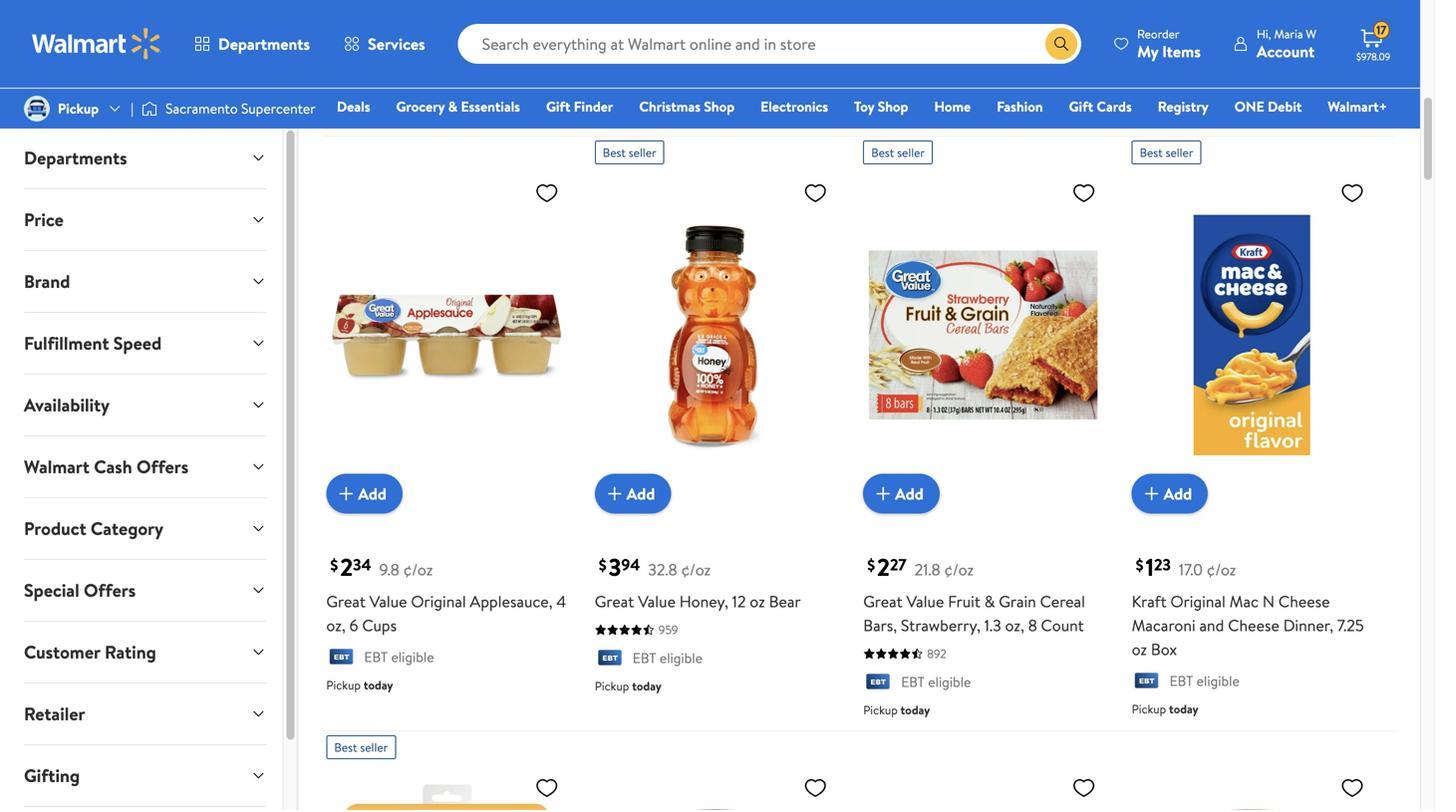 Task type: vqa. For each thing, say whether or not it's contained in the screenshot.
HOW DO YOU WANT YOUR ITEM?
no



Task type: describe. For each thing, give the bounding box(es) containing it.
add to favorites list, great value fruit & grain cereal bars, strawberry, 1.3 oz, 8 count image
[[1072, 181, 1096, 206]]

ebt down strawberry,
[[902, 673, 925, 692]]

sacramento supercenter
[[166, 99, 316, 118]]

retailer
[[24, 702, 85, 727]]

898
[[390, 51, 410, 68]]

0 vertical spatial cheese
[[1279, 591, 1331, 613]]

supercenter
[[241, 99, 316, 118]]

speed
[[113, 331, 162, 356]]

product category tab
[[8, 499, 283, 559]]

3
[[609, 551, 622, 584]]

add to cart image for 3
[[603, 482, 627, 506]]

add to favorites list, jif creamy peanut butter, 40-ounce jar image
[[804, 776, 828, 800]]

best seller up starkist lunch to-go chunk light tuna in water, mix your own tuna salad, 4.1 oz box image
[[334, 739, 388, 756]]

¢/oz for $ 2 34 9.8 ¢/oz great value original applesauce, 4 oz, 6 cups
[[403, 559, 433, 581]]

ebt image down the '6'
[[326, 649, 356, 669]]

cereal
[[1041, 591, 1086, 613]]

¢/oz for $ 3 94 32.8 ¢/oz great value honey, 12 oz bear
[[681, 559, 711, 581]]

seller for 3
[[629, 144, 657, 161]]

¢/oz for $ 1 23 17.0 ¢/oz kraft original mac n cheese macaroni and cheese dinner, 7.25 oz box
[[1207, 559, 1237, 581]]

shop for christmas shop
[[704, 97, 735, 116]]

eligible for ebt icon to the left of home link
[[928, 78, 972, 97]]

customer rating tab
[[8, 622, 283, 683]]

ebt eligible up christmas
[[633, 53, 703, 72]]

electronics
[[761, 97, 829, 116]]

12
[[733, 591, 746, 613]]

Walmart Site-Wide search field
[[458, 24, 1082, 64]]

ebt down 32.8 on the bottom left of page
[[633, 649, 657, 668]]

retailer tab
[[8, 684, 283, 745]]

gift for gift finder
[[546, 97, 571, 116]]

value for 3
[[638, 591, 676, 613]]

oz inside $ 3 94 32.8 ¢/oz great value honey, 12 oz bear
[[750, 591, 765, 613]]

ebt image down services popup button at the top
[[326, 79, 356, 99]]

today left grocery
[[364, 107, 393, 124]]

gift cards link
[[1060, 96, 1141, 117]]

add button for 3
[[595, 474, 671, 514]]

walmart+
[[1328, 97, 1388, 116]]

category
[[91, 516, 164, 541]]

registry link
[[1149, 96, 1218, 117]]

product category
[[24, 516, 164, 541]]

oz, inside $ 2 34 9.8 ¢/oz great value original applesauce, 4 oz, 6 cups
[[326, 615, 346, 637]]

essentials
[[461, 97, 520, 116]]

christmas
[[639, 97, 701, 116]]

hi,
[[1257, 25, 1272, 42]]

today left home
[[901, 107, 930, 124]]

search icon image
[[1054, 36, 1070, 52]]

eligible for the top ebt image
[[1197, 29, 1240, 48]]

best seller for 1
[[1140, 144, 1194, 161]]

ebt up christmas
[[633, 53, 657, 72]]

offers inside dropdown button
[[137, 455, 189, 480]]

add to favorites list, smucker's seedless strawberry jam, 18 ounces image
[[1341, 776, 1365, 800]]

special offers button
[[8, 560, 283, 621]]

0 vertical spatial ebt image
[[1132, 30, 1162, 50]]

deals
[[337, 97, 370, 116]]

today right my
[[1170, 58, 1199, 75]]

smucker's seedless strawberry jam, 18 ounces image
[[1132, 768, 1373, 811]]

great for 3
[[595, 591, 634, 613]]

(4 cups) dole fruit bowls mandarin oranges in 100% fruit juice, 4 oz image
[[864, 768, 1104, 811]]

$ 2 34 9.8 ¢/oz great value original applesauce, 4 oz, 6 cups
[[326, 551, 566, 637]]

rating
[[105, 640, 156, 665]]

¢/oz for $ 2 27 21.8 ¢/oz great value fruit & grain cereal bars, strawberry, 1.3 oz, 8 count
[[945, 559, 974, 581]]

1 add from the left
[[358, 483, 387, 505]]

departments inside dropdown button
[[24, 146, 127, 170]]

best for 1
[[1140, 144, 1163, 161]]

value for 2
[[907, 591, 945, 613]]

27
[[890, 554, 907, 576]]

eligible for ebt icon under the '6'
[[391, 648, 434, 667]]

walmart cash offers button
[[8, 437, 283, 498]]

price button
[[8, 189, 283, 250]]

$ for $ 2 34 9.8 ¢/oz great value original applesauce, 4 oz, 6 cups
[[330, 555, 338, 576]]

best for 3
[[603, 144, 626, 161]]

home
[[935, 97, 971, 116]]

959
[[659, 622, 678, 639]]

eligible for ebt icon underneath box
[[1197, 672, 1240, 691]]

reorder my items
[[1138, 25, 1201, 62]]

special offers
[[24, 578, 136, 603]]

w
[[1306, 25, 1317, 42]]

brand
[[24, 269, 70, 294]]

eligible for 3's ebt image
[[660, 649, 703, 668]]

walmart cash offers
[[24, 455, 189, 480]]

add for 1
[[1164, 483, 1193, 505]]

fulfillment speed
[[24, 331, 162, 356]]

product
[[24, 516, 86, 541]]

|
[[131, 99, 134, 118]]

fashion link
[[988, 96, 1052, 117]]

6
[[350, 615, 358, 637]]

add to favorites list, starkist lunch to-go chunk light tuna in water, mix your own tuna salad, 4.1 oz box image
[[535, 776, 559, 800]]

mac
[[1230, 591, 1259, 613]]

walmart cash offers tab
[[8, 437, 283, 498]]

21.8
[[915, 559, 941, 581]]

34
[[353, 554, 372, 576]]

2 for $ 2 34 9.8 ¢/oz great value original applesauce, 4 oz, 6 cups
[[340, 551, 353, 584]]

1
[[1146, 551, 1155, 584]]

1 add button from the left
[[326, 474, 403, 514]]

customer rating button
[[8, 622, 283, 683]]

$ 2 27 21.8 ¢/oz great value fruit & grain cereal bars, strawberry, 1.3 oz, 8 count
[[864, 551, 1086, 637]]

seller for 1
[[1166, 144, 1194, 161]]

ebt image for 3
[[595, 650, 625, 670]]

gifting
[[24, 764, 80, 789]]

7.25
[[1338, 615, 1365, 637]]

price tab
[[8, 189, 283, 250]]

fashion
[[997, 97, 1044, 116]]

add for 3
[[627, 483, 655, 505]]

items
[[1163, 40, 1201, 62]]

gift cards
[[1069, 97, 1132, 116]]

best for 2
[[872, 144, 895, 161]]

one debit
[[1235, 97, 1302, 116]]

$978.09
[[1357, 50, 1391, 63]]

2 for $ 2 27 21.8 ¢/oz great value fruit & grain cereal bars, strawberry, 1.3 oz, 8 count
[[878, 551, 890, 584]]

17
[[1377, 22, 1387, 39]]

892
[[927, 646, 947, 663]]

box
[[1151, 639, 1178, 661]]

eligible for ebt icon over finder
[[660, 53, 703, 72]]

christmas shop link
[[630, 96, 744, 117]]

17.0
[[1179, 559, 1203, 581]]

account
[[1257, 40, 1315, 62]]

original inside $ 1 23 17.0 ¢/oz kraft original mac n cheese macaroni and cheese dinner, 7.25 oz box
[[1171, 591, 1226, 613]]

ebt eligible down '892'
[[902, 673, 972, 692]]

one debit link
[[1226, 96, 1311, 117]]

today down '892'
[[901, 702, 930, 719]]

departments tab
[[8, 128, 283, 188]]

0 vertical spatial &
[[448, 97, 458, 116]]

gift finder
[[546, 97, 614, 116]]

32.8
[[648, 559, 678, 581]]

starkist lunch to-go chunk light tuna in water, mix your own tuna salad, 4.1 oz box image
[[326, 768, 567, 811]]

n
[[1263, 591, 1275, 613]]

services button
[[327, 20, 442, 68]]

ebt eligible down 959
[[633, 649, 703, 668]]

bear
[[769, 591, 801, 613]]

toy shop link
[[846, 96, 918, 117]]

walmart
[[24, 455, 90, 480]]

great value original applesauce, 4 oz, 6 cups image
[[326, 173, 567, 498]]

cups
[[362, 615, 397, 637]]

add for 2
[[896, 483, 924, 505]]

great for 2
[[864, 591, 903, 613]]

retailer button
[[8, 684, 283, 745]]

original inside $ 2 34 9.8 ¢/oz great value original applesauce, 4 oz, 6 cups
[[411, 591, 466, 613]]

seller for 2
[[898, 144, 925, 161]]



Task type: locate. For each thing, give the bounding box(es) containing it.
0 vertical spatial offers
[[137, 455, 189, 480]]

eligible for 2 ebt image
[[928, 673, 972, 692]]

availability
[[24, 393, 110, 418]]

2 $ from the left
[[599, 555, 607, 576]]

oz, left "8"
[[1006, 615, 1025, 637]]

finder
[[574, 97, 614, 116]]

ebt image
[[1132, 30, 1162, 50], [595, 650, 625, 670], [864, 674, 894, 694]]

great inside $ 2 34 9.8 ¢/oz great value original applesauce, 4 oz, 6 cups
[[326, 591, 366, 613]]

gift finder link
[[537, 96, 622, 117]]

1.3
[[985, 615, 1002, 637]]

$ inside $ 3 94 32.8 ¢/oz great value honey, 12 oz bear
[[599, 555, 607, 576]]

electronics link
[[752, 96, 838, 117]]

20
[[927, 51, 941, 68]]

1 vertical spatial offers
[[84, 578, 136, 603]]

ebt eligible right my
[[1170, 29, 1240, 48]]

1 vertical spatial departments
[[24, 146, 127, 170]]

great value fruit & grain cereal bars, strawberry, 1.3 oz, 8 count image
[[864, 173, 1104, 498]]

ebt right my
[[1170, 29, 1194, 48]]

0 horizontal spatial oz,
[[326, 615, 346, 637]]

4 ¢/oz from the left
[[1207, 559, 1237, 581]]

1 vertical spatial ebt image
[[595, 650, 625, 670]]

0 horizontal spatial &
[[448, 97, 458, 116]]

customer rating
[[24, 640, 156, 665]]

great inside $ 3 94 32.8 ¢/oz great value honey, 12 oz bear
[[595, 591, 634, 613]]

great inside $ 2 27 21.8 ¢/oz great value fruit & grain cereal bars, strawberry, 1.3 oz, 8 count
[[864, 591, 903, 613]]

$ for $ 1 23 17.0 ¢/oz kraft original mac n cheese macaroni and cheese dinner, 7.25 oz box
[[1136, 555, 1144, 576]]

¢/oz up honey,
[[681, 559, 711, 581]]

fulfillment speed tab
[[8, 313, 283, 374]]

ebt down services popup button at the top
[[364, 78, 388, 97]]

oz right 12
[[750, 591, 765, 613]]

cash
[[94, 455, 132, 480]]

3 add from the left
[[896, 483, 924, 505]]

fruit
[[948, 591, 981, 613]]

oz, inside $ 2 27 21.8 ¢/oz great value fruit & grain cereal bars, strawberry, 1.3 oz, 8 count
[[1006, 615, 1025, 637]]

1 horizontal spatial departments
[[218, 33, 310, 55]]

add button for 2
[[864, 474, 940, 514]]

gifting button
[[8, 746, 283, 807]]

2
[[340, 551, 353, 584], [878, 551, 890, 584]]

shop right toy
[[878, 97, 909, 116]]

& up 1.3
[[985, 591, 995, 613]]

2 gift from the left
[[1069, 97, 1094, 116]]

$ left 1
[[1136, 555, 1144, 576]]

shop right christmas
[[704, 97, 735, 116]]

seller down christmas
[[629, 144, 657, 161]]

great
[[326, 591, 366, 613], [595, 591, 634, 613], [864, 591, 903, 613]]

3 $ from the left
[[868, 555, 876, 576]]

best seller for 3
[[603, 144, 657, 161]]

registry
[[1158, 97, 1209, 116]]

$ left 3
[[599, 555, 607, 576]]

seller down registry
[[1166, 144, 1194, 161]]

¢/oz inside $ 3 94 32.8 ¢/oz great value honey, 12 oz bear
[[681, 559, 711, 581]]

2 add button from the left
[[595, 474, 671, 514]]

$ 1 23 17.0 ¢/oz kraft original mac n cheese macaroni and cheese dinner, 7.25 oz box
[[1132, 551, 1365, 661]]

original
[[411, 591, 466, 613], [1171, 591, 1226, 613]]

ebt down cups
[[364, 648, 388, 667]]

add button for 1
[[1132, 474, 1209, 514]]

1 horizontal spatial original
[[1171, 591, 1226, 613]]

departments up supercenter
[[218, 33, 310, 55]]

brand tab
[[8, 251, 283, 312]]

hi, maria w account
[[1257, 25, 1317, 62]]

fulfillment
[[24, 331, 109, 356]]

0 horizontal spatial shop
[[704, 97, 735, 116]]

$ inside $ 1 23 17.0 ¢/oz kraft original mac n cheese macaroni and cheese dinner, 7.25 oz box
[[1136, 555, 1144, 576]]

services
[[368, 33, 425, 55]]

2 horizontal spatial great
[[864, 591, 903, 613]]

2 horizontal spatial add to cart image
[[1140, 482, 1164, 506]]

original left applesauce,
[[411, 591, 466, 613]]

oz inside $ 1 23 17.0 ¢/oz kraft original mac n cheese macaroni and cheese dinner, 7.25 oz box
[[1132, 639, 1148, 661]]

 image
[[24, 96, 50, 122]]

0 horizontal spatial oz
[[750, 591, 765, 613]]

macaroni
[[1132, 615, 1196, 637]]

honey,
[[680, 591, 729, 613]]

add button
[[326, 474, 403, 514], [595, 474, 671, 514], [864, 474, 940, 514], [1132, 474, 1209, 514]]

gift inside "link"
[[1069, 97, 1094, 116]]

1 2 from the left
[[340, 551, 353, 584]]

departments button
[[8, 128, 283, 188]]

4 $ from the left
[[1136, 555, 1144, 576]]

shop
[[704, 97, 735, 116], [878, 97, 909, 116]]

walmart+ link
[[1319, 96, 1397, 117]]

add button up 94
[[595, 474, 671, 514]]

offers right special
[[84, 578, 136, 603]]

1 vertical spatial cheese
[[1229, 615, 1280, 637]]

1 horizontal spatial oz
[[1132, 639, 1148, 661]]

ebt eligible down box
[[1170, 672, 1240, 691]]

ebt eligible down 898
[[364, 78, 434, 97]]

0 horizontal spatial value
[[370, 591, 407, 613]]

Search search field
[[458, 24, 1082, 64]]

eligible down 959
[[660, 649, 703, 668]]

walmart image
[[32, 28, 162, 60]]

ebt image down 3
[[595, 650, 625, 670]]

4
[[557, 591, 566, 613]]

¢/oz right 9.8
[[403, 559, 433, 581]]

1 $ from the left
[[330, 555, 338, 576]]

3 add to cart image from the left
[[1140, 482, 1164, 506]]

1 horizontal spatial oz,
[[1006, 615, 1025, 637]]

0 horizontal spatial ebt image
[[595, 650, 625, 670]]

grocery & essentials link
[[387, 96, 529, 117]]

value inside $ 3 94 32.8 ¢/oz great value honey, 12 oz bear
[[638, 591, 676, 613]]

great up the '6'
[[326, 591, 366, 613]]

today down 959
[[632, 678, 662, 695]]

christmas shop
[[639, 97, 735, 116]]

1 oz, from the left
[[326, 615, 346, 637]]

gift left cards
[[1069, 97, 1094, 116]]

$ 3 94 32.8 ¢/oz great value honey, 12 oz bear
[[595, 551, 801, 613]]

1 horizontal spatial value
[[638, 591, 676, 613]]

1 ¢/oz from the left
[[403, 559, 433, 581]]

departments button
[[177, 20, 327, 68]]

price
[[24, 207, 64, 232]]

$ inside $ 2 27 21.8 ¢/oz great value fruit & grain cereal bars, strawberry, 1.3 oz, 8 count
[[868, 555, 876, 576]]

kraft original mac n cheese macaroni and cheese dinner, 7.25 oz box image
[[1132, 173, 1373, 498]]

ebt eligible down 20
[[902, 78, 972, 97]]

add up 27
[[896, 483, 924, 505]]

1 gift from the left
[[546, 97, 571, 116]]

ebt image down the bars,
[[864, 674, 894, 694]]

2 horizontal spatial value
[[907, 591, 945, 613]]

gift left finder
[[546, 97, 571, 116]]

2 shop from the left
[[878, 97, 909, 116]]

¢/oz inside $ 2 27 21.8 ¢/oz great value fruit & grain cereal bars, strawberry, 1.3 oz, 8 count
[[945, 559, 974, 581]]

best seller down finder
[[603, 144, 657, 161]]

2 add to cart image from the left
[[603, 482, 627, 506]]

1 original from the left
[[411, 591, 466, 613]]

add up 94
[[627, 483, 655, 505]]

0 horizontal spatial original
[[411, 591, 466, 613]]

2 original from the left
[[1171, 591, 1226, 613]]

8
[[1029, 615, 1038, 637]]

today
[[1170, 58, 1199, 75], [632, 82, 662, 99], [364, 107, 393, 124], [901, 107, 930, 124], [364, 677, 393, 694], [632, 678, 662, 695], [1170, 701, 1199, 718], [901, 702, 930, 719]]

reorder
[[1138, 25, 1180, 42]]

dinner,
[[1284, 615, 1334, 637]]

eligible down cups
[[391, 648, 434, 667]]

gifting tab
[[8, 746, 283, 807]]

¢/oz
[[403, 559, 433, 581], [681, 559, 711, 581], [945, 559, 974, 581], [1207, 559, 1237, 581]]

2 inside $ 2 27 21.8 ¢/oz great value fruit & grain cereal bars, strawberry, 1.3 oz, 8 count
[[878, 551, 890, 584]]

grocery & essentials
[[396, 97, 520, 116]]

¢/oz right the 21.8
[[945, 559, 974, 581]]

1 great from the left
[[326, 591, 366, 613]]

¢/oz inside $ 1 23 17.0 ¢/oz kraft original mac n cheese macaroni and cheese dinner, 7.25 oz box
[[1207, 559, 1237, 581]]

1 horizontal spatial great
[[595, 591, 634, 613]]

$ left 27
[[868, 555, 876, 576]]

special
[[24, 578, 79, 603]]

today right finder
[[632, 82, 662, 99]]

best seller down toy shop link
[[872, 144, 925, 161]]

gift
[[546, 97, 571, 116], [1069, 97, 1094, 116]]

9.8
[[380, 559, 400, 581]]

1 shop from the left
[[704, 97, 735, 116]]

add button up 23
[[1132, 474, 1209, 514]]

gift inside 'link'
[[546, 97, 571, 116]]

0 horizontal spatial great
[[326, 591, 366, 613]]

ebt image left home link
[[864, 79, 894, 99]]

cheese
[[1279, 591, 1331, 613], [1229, 615, 1280, 637]]

availability button
[[8, 375, 283, 436]]

brand button
[[8, 251, 283, 312]]

eligible left hi,
[[1197, 29, 1240, 48]]

add to cart image for 1
[[1140, 482, 1164, 506]]

1 horizontal spatial add to cart image
[[603, 482, 627, 506]]

1 horizontal spatial 2
[[878, 551, 890, 584]]

$ inside $ 2 34 9.8 ¢/oz great value original applesauce, 4 oz, 6 cups
[[330, 555, 338, 576]]

& right grocery
[[448, 97, 458, 116]]

2 inside $ 2 34 9.8 ¢/oz great value original applesauce, 4 oz, 6 cups
[[340, 551, 353, 584]]

2 2 from the left
[[878, 551, 890, 584]]

oz,
[[326, 615, 346, 637], [1006, 615, 1025, 637]]

applesauce,
[[470, 591, 553, 613]]

1 horizontal spatial ebt image
[[864, 674, 894, 694]]

eligible for ebt icon underneath services popup button at the top
[[391, 78, 434, 97]]

cheese down the mac
[[1229, 615, 1280, 637]]

seller up starkist lunch to-go chunk light tuna in water, mix your own tuna salad, 4.1 oz box image
[[360, 739, 388, 756]]

debit
[[1268, 97, 1302, 116]]

0 horizontal spatial 2
[[340, 551, 353, 584]]

sacramento
[[166, 99, 238, 118]]

add to cart image up 34
[[334, 482, 358, 506]]

value up strawberry,
[[907, 591, 945, 613]]

eligible
[[1197, 29, 1240, 48], [660, 53, 703, 72], [391, 78, 434, 97], [928, 78, 972, 97], [391, 648, 434, 667], [660, 649, 703, 668], [1197, 672, 1240, 691], [928, 673, 972, 692]]

ebt eligible down cups
[[364, 648, 434, 667]]

my
[[1138, 40, 1159, 62]]

departments inside popup button
[[218, 33, 310, 55]]

2 vertical spatial ebt image
[[864, 674, 894, 694]]

ebt image up finder
[[595, 54, 625, 74]]

add up 34
[[358, 483, 387, 505]]

availability tab
[[8, 375, 283, 436]]

special offers tab
[[8, 560, 283, 621]]

today down box
[[1170, 701, 1199, 718]]

1 vertical spatial &
[[985, 591, 995, 613]]

1 horizontal spatial gift
[[1069, 97, 1094, 116]]

eligible down '892'
[[928, 673, 972, 692]]

2 great from the left
[[595, 591, 634, 613]]

0 horizontal spatial add to cart image
[[334, 482, 358, 506]]

4 add from the left
[[1164, 483, 1193, 505]]

eligible down 898
[[391, 78, 434, 97]]

best seller for 2
[[872, 144, 925, 161]]

value inside $ 2 27 21.8 ¢/oz great value fruit & grain cereal bars, strawberry, 1.3 oz, 8 count
[[907, 591, 945, 613]]

¢/oz right 17.0
[[1207, 559, 1237, 581]]

tab
[[8, 808, 283, 811]]

ebt down box
[[1170, 672, 1194, 691]]

$ for $ 2 27 21.8 ¢/oz great value fruit & grain cereal bars, strawberry, 1.3 oz, 8 count
[[868, 555, 876, 576]]

3 great from the left
[[864, 591, 903, 613]]

oz left box
[[1132, 639, 1148, 661]]

$ left 34
[[330, 555, 338, 576]]

today down cups
[[364, 677, 393, 694]]

add button up 27
[[864, 474, 940, 514]]

shop for toy shop
[[878, 97, 909, 116]]

offers right the cash
[[137, 455, 189, 480]]

add to cart image up 23
[[1140, 482, 1164, 506]]

ebt image down box
[[1132, 673, 1162, 693]]

3 add button from the left
[[864, 474, 940, 514]]

2 ¢/oz from the left
[[681, 559, 711, 581]]

grocery
[[396, 97, 445, 116]]

great value honey, 12 oz bear image
[[595, 173, 836, 498]]

cards
[[1097, 97, 1132, 116]]

add button up 34
[[326, 474, 403, 514]]

2 horizontal spatial ebt image
[[1132, 30, 1162, 50]]

add up 23
[[1164, 483, 1193, 505]]

great up the bars,
[[864, 591, 903, 613]]

2 add from the left
[[627, 483, 655, 505]]

original up and
[[1171, 591, 1226, 613]]

value up cups
[[370, 591, 407, 613]]

3 ¢/oz from the left
[[945, 559, 974, 581]]

2 left 9.8
[[340, 551, 353, 584]]

1 vertical spatial oz
[[1132, 639, 1148, 661]]

add to favorites list, kraft original mac n cheese macaroni and cheese dinner, 7.25 oz box image
[[1341, 181, 1365, 206]]

product category button
[[8, 499, 283, 559]]

value up 959
[[638, 591, 676, 613]]

eligible up christmas shop link
[[660, 53, 703, 72]]

0 vertical spatial departments
[[218, 33, 310, 55]]

add
[[358, 483, 387, 505], [627, 483, 655, 505], [896, 483, 924, 505], [1164, 483, 1193, 505]]

add to favorites list, (4 cups) dole fruit bowls mandarin oranges in 100% fruit juice, 4 oz image
[[1072, 776, 1096, 800]]

$
[[330, 555, 338, 576], [599, 555, 607, 576], [868, 555, 876, 576], [1136, 555, 1144, 576]]

$ for $ 3 94 32.8 ¢/oz great value honey, 12 oz bear
[[599, 555, 607, 576]]

0 vertical spatial oz
[[750, 591, 765, 613]]

1 value from the left
[[370, 591, 407, 613]]

oz, left the '6'
[[326, 615, 346, 637]]

23
[[1155, 554, 1171, 576]]

ebt image left items
[[1132, 30, 1162, 50]]

1 horizontal spatial shop
[[878, 97, 909, 116]]

great down 3
[[595, 591, 634, 613]]

ebt image for 2
[[864, 674, 894, 694]]

add to favorites list, great value original applesauce, 4 oz, 6 cups image
[[535, 181, 559, 206]]

add to favorites list, great value honey, 12 oz bear image
[[804, 181, 828, 206]]

grain
[[999, 591, 1037, 613]]

¢/oz inside $ 2 34 9.8 ¢/oz great value original applesauce, 4 oz, 6 cups
[[403, 559, 433, 581]]

2 left the 21.8
[[878, 551, 890, 584]]

count
[[1041, 615, 1085, 637]]

2 oz, from the left
[[1006, 615, 1025, 637]]

kraft
[[1132, 591, 1167, 613]]

add to cart image up 94
[[603, 482, 627, 506]]

94
[[622, 554, 640, 576]]

ebt left home link
[[902, 78, 925, 97]]

 image
[[142, 99, 158, 119]]

pickup
[[1132, 58, 1167, 75], [595, 82, 629, 99], [58, 99, 99, 118], [326, 107, 361, 124], [864, 107, 898, 124], [326, 677, 361, 694], [595, 678, 629, 695], [1132, 701, 1167, 718], [864, 702, 898, 719]]

toy
[[855, 97, 875, 116]]

gift for gift cards
[[1069, 97, 1094, 116]]

ebt image
[[595, 54, 625, 74], [326, 79, 356, 99], [864, 79, 894, 99], [326, 649, 356, 669], [1132, 673, 1162, 693]]

eligible down and
[[1197, 672, 1240, 691]]

cheese up dinner,
[[1279, 591, 1331, 613]]

add to cart image
[[334, 482, 358, 506], [603, 482, 627, 506], [1140, 482, 1164, 506]]

best seller down registry
[[1140, 144, 1194, 161]]

2 value from the left
[[638, 591, 676, 613]]

toy shop
[[855, 97, 909, 116]]

value inside $ 2 34 9.8 ¢/oz great value original applesauce, 4 oz, 6 cups
[[370, 591, 407, 613]]

seller
[[629, 144, 657, 161], [898, 144, 925, 161], [1166, 144, 1194, 161], [360, 739, 388, 756]]

eligible down 20
[[928, 78, 972, 97]]

seller down toy shop link
[[898, 144, 925, 161]]

0 horizontal spatial gift
[[546, 97, 571, 116]]

pickup today
[[1132, 58, 1199, 75], [595, 82, 662, 99], [326, 107, 393, 124], [864, 107, 930, 124], [326, 677, 393, 694], [595, 678, 662, 695], [1132, 701, 1199, 718], [864, 702, 930, 719]]

add to cart image
[[872, 482, 896, 506]]

jif creamy peanut butter, 40-ounce jar image
[[595, 768, 836, 811]]

4 add button from the left
[[1132, 474, 1209, 514]]

bars,
[[864, 615, 897, 637]]

& inside $ 2 27 21.8 ¢/oz great value fruit & grain cereal bars, strawberry, 1.3 oz, 8 count
[[985, 591, 995, 613]]

0 horizontal spatial departments
[[24, 146, 127, 170]]

1 horizontal spatial &
[[985, 591, 995, 613]]

offers inside dropdown button
[[84, 578, 136, 603]]

1 add to cart image from the left
[[334, 482, 358, 506]]

departments up price
[[24, 146, 127, 170]]

&
[[448, 97, 458, 116], [985, 591, 995, 613]]

3 value from the left
[[907, 591, 945, 613]]



